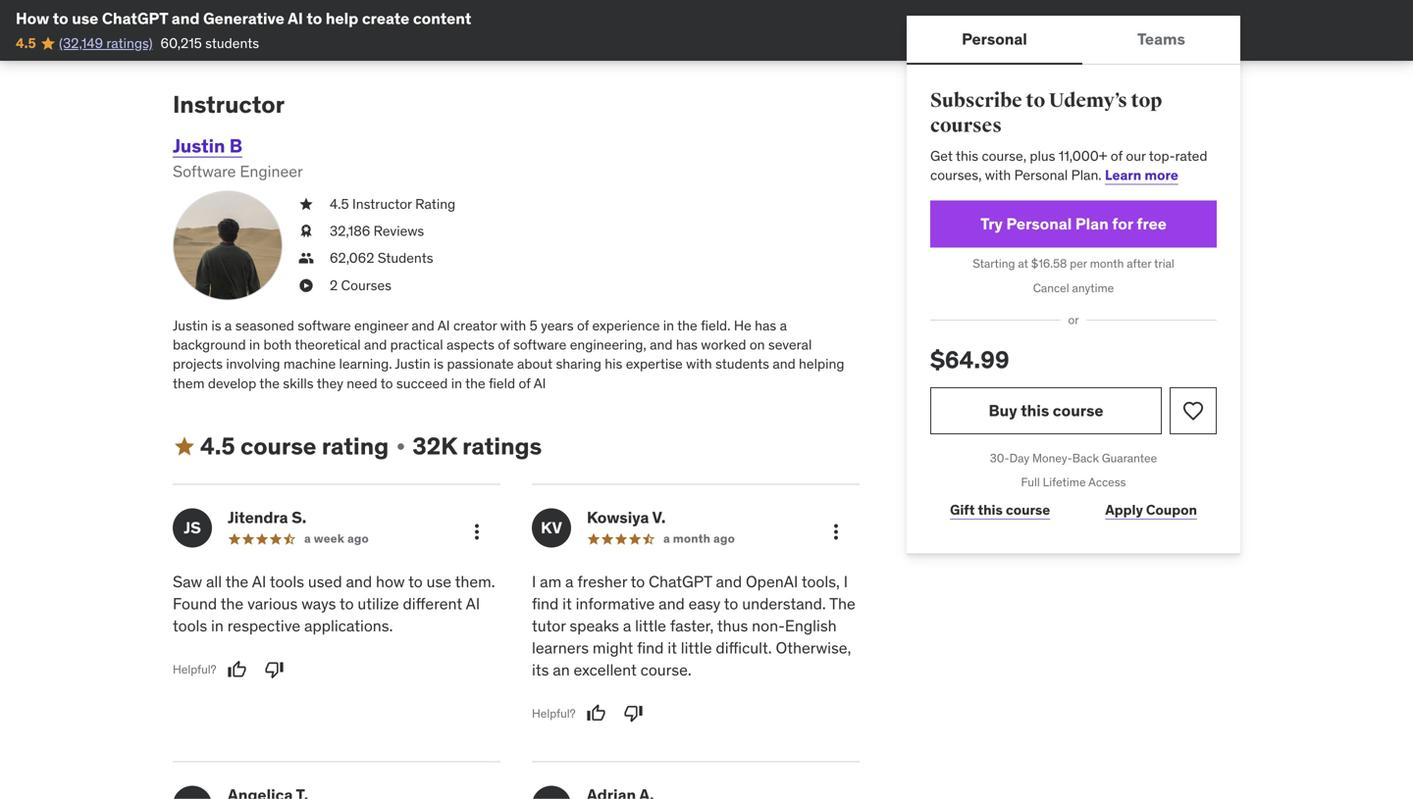 Task type: describe. For each thing, give the bounding box(es) containing it.
them.
[[455, 572, 495, 592]]

in inside saw all the ai tools used and how to use them. found the various ways to utilize different ai tools in respective applications.
[[211, 616, 224, 636]]

get this course, plus 11,000+ of our top-rated courses, with personal plan.
[[930, 147, 1207, 184]]

informative
[[576, 594, 655, 614]]

top-
[[1149, 147, 1175, 165]]

kv
[[541, 518, 562, 538]]

s.
[[292, 508, 306, 528]]

1 horizontal spatial has
[[755, 317, 776, 335]]

otherwise,
[[776, 638, 851, 658]]

software
[[173, 162, 236, 182]]

course for gift this course
[[1006, 502, 1050, 519]]

(32,149 ratings)
[[59, 34, 153, 52]]

involving
[[226, 355, 280, 373]]

2 courses
[[330, 277, 392, 294]]

with inside get this course, plus 11,000+ of our top-rated courses, with personal plan.
[[985, 166, 1011, 184]]

plus
[[1030, 147, 1055, 165]]

creator
[[453, 317, 497, 335]]

cancel
[[1033, 280, 1069, 296]]

a left week
[[304, 532, 311, 547]]

how
[[376, 572, 405, 592]]

coupon
[[1146, 502, 1197, 519]]

passionate
[[447, 355, 514, 373]]

62,062
[[330, 249, 374, 267]]

ways
[[301, 594, 336, 614]]

expertise
[[626, 355, 683, 373]]

month inside starting at $16.58 per month after trial cancel anytime
[[1090, 256, 1124, 271]]

subscribe
[[930, 89, 1022, 113]]

course for buy this course
[[1053, 401, 1103, 421]]

0 horizontal spatial little
[[635, 616, 666, 636]]

trial
[[1154, 256, 1174, 271]]

1 vertical spatial instructor
[[352, 195, 412, 213]]

rating
[[322, 432, 389, 461]]

in up expertise
[[663, 317, 674, 335]]

courses
[[930, 114, 1002, 138]]

engineer
[[240, 162, 303, 182]]

field.
[[701, 317, 731, 335]]

personal inside button
[[962, 29, 1027, 49]]

$64.99
[[930, 345, 1010, 375]]

use inside saw all the ai tools used and how to use them. found the various ways to utilize different ai tools in respective applications.
[[426, 572, 451, 592]]

62,062 students
[[330, 249, 433, 267]]

seasoned
[[235, 317, 294, 335]]

teams button
[[1082, 16, 1240, 63]]

to inside subscribe to udemy's top courses
[[1026, 89, 1045, 113]]

after
[[1127, 256, 1152, 271]]

a week ago
[[304, 532, 369, 547]]

they
[[317, 375, 343, 392]]

ago for chatgpt
[[713, 532, 735, 547]]

chatgpt inside i am a fresher to chatgpt and openai tools, i find it informative and easy to understand. the tutor speaks a little faster, thus non-english learners might find it little difficult. otherwise, its an excellent course.
[[649, 572, 712, 592]]

mark review by kowsiya v. as helpful image
[[586, 704, 606, 724]]

a up 'background'
[[225, 317, 232, 335]]

2 vertical spatial xsmall image
[[393, 439, 409, 455]]

this for get
[[956, 147, 978, 165]]

utilize
[[358, 594, 399, 614]]

0 vertical spatial tools
[[270, 572, 304, 592]]

4.5 instructor rating
[[330, 195, 456, 213]]

learn
[[1105, 166, 1142, 184]]

a up several
[[780, 317, 787, 335]]

the left field.
[[677, 317, 697, 335]]

anytime
[[1072, 280, 1114, 296]]

ai up 'various'
[[252, 572, 266, 592]]

background
[[173, 336, 246, 354]]

this for gift
[[978, 502, 1003, 519]]

the down involving
[[259, 375, 280, 392]]

justin b link
[[173, 134, 242, 157]]

more
[[1145, 166, 1178, 184]]

teams
[[1137, 29, 1185, 49]]

his
[[605, 355, 623, 373]]

1 vertical spatial is
[[434, 355, 444, 373]]

v.
[[652, 508, 666, 528]]

of inside get this course, plus 11,000+ of our top-rated courses, with personal plan.
[[1111, 147, 1123, 165]]

medium image
[[173, 435, 196, 459]]

our
[[1126, 147, 1146, 165]]

lifetime
[[1043, 475, 1086, 490]]

in up involving
[[249, 336, 260, 354]]

a right the 'am' at the left bottom of page
[[565, 572, 574, 592]]

field
[[489, 375, 515, 392]]

various
[[247, 594, 298, 614]]

students inside justin is a seasoned software engineer and ai creator with 5 years of experience in the field. he has a background in both theoretical and practical aspects of software engineering, and has worked on several projects involving machine learning. justin is passionate about sharing his expertise with students and helping them develop the skills they need to succeed in the field of ai
[[715, 355, 769, 373]]

1 i from the left
[[532, 572, 536, 592]]

1 vertical spatial with
[[500, 317, 526, 335]]

learning.
[[339, 355, 392, 373]]

0 horizontal spatial students
[[205, 34, 259, 52]]

tab list containing personal
[[907, 16, 1240, 65]]

and up 'practical'
[[412, 317, 435, 335]]

justin b image
[[173, 191, 283, 301]]

4.5 course rating
[[200, 432, 389, 461]]

experience
[[592, 317, 660, 335]]

60,215
[[160, 34, 202, 52]]

rating
[[415, 195, 456, 213]]

1 horizontal spatial little
[[681, 638, 712, 658]]

apply coupon button
[[1086, 491, 1217, 530]]

ratings)
[[106, 34, 153, 52]]

4.5 for 4.5 course rating
[[200, 432, 235, 461]]

learners
[[532, 638, 589, 658]]

both
[[264, 336, 292, 354]]

the right all
[[225, 572, 249, 592]]

0 horizontal spatial has
[[676, 336, 698, 354]]

helpful? for i am a fresher to chatgpt and openai tools, i find it informative and easy to understand. the tutor speaks a little faster, thus non-english learners might find it little difficult. otherwise, its an excellent course.
[[532, 706, 576, 722]]

them
[[173, 375, 205, 392]]

and up faster,
[[659, 594, 685, 614]]

an
[[553, 660, 570, 680]]

of down about
[[519, 375, 531, 392]]

to up informative
[[631, 572, 645, 592]]

30-
[[990, 451, 1009, 466]]

access
[[1088, 475, 1126, 490]]

to right "how" at the left top of page
[[53, 8, 68, 28]]

a down informative
[[623, 616, 631, 636]]

0 vertical spatial it
[[562, 594, 572, 614]]

buy
[[989, 401, 1017, 421]]

to left help
[[307, 8, 322, 28]]

respective
[[227, 616, 300, 636]]

engineering,
[[570, 336, 646, 354]]

b
[[229, 134, 242, 157]]

and down 'engineer'
[[364, 336, 387, 354]]

mark review by kowsiya v. as unhelpful image
[[624, 704, 643, 724]]

ai down about
[[534, 375, 546, 392]]

additional actions for review by jitendra s. image
[[465, 521, 489, 544]]

to up the 'thus'
[[724, 594, 738, 614]]

personal inside get this course, plus 11,000+ of our top-rated courses, with personal plan.
[[1014, 166, 1068, 184]]

a month ago
[[663, 532, 735, 547]]

openai
[[746, 572, 798, 592]]

30-day money-back guarantee full lifetime access
[[990, 451, 1157, 490]]

xsmall image for 62,062 students
[[298, 249, 314, 268]]

a down v.
[[663, 532, 670, 547]]

32,186 reviews
[[330, 222, 424, 240]]

wishlist image
[[1182, 399, 1205, 423]]

justin b software engineer
[[173, 134, 303, 182]]

helpful? for saw all the ai tools used and how to use them. found the various ways to utilize different ai tools in respective applications.
[[173, 662, 216, 678]]

ratings
[[462, 432, 542, 461]]

applications.
[[304, 616, 393, 636]]

gift this course link
[[930, 491, 1070, 530]]

justin for b
[[173, 134, 225, 157]]

faster,
[[670, 616, 714, 636]]

2 vertical spatial personal
[[1006, 214, 1072, 234]]

for
[[1112, 214, 1133, 234]]



Task type: locate. For each thing, give the bounding box(es) containing it.
1 vertical spatial use
[[426, 572, 451, 592]]

speaks
[[570, 616, 619, 636]]

1 horizontal spatial it
[[668, 638, 677, 658]]

theoretical
[[295, 336, 361, 354]]

fresher
[[577, 572, 627, 592]]

this right buy
[[1021, 401, 1049, 421]]

students down on
[[715, 355, 769, 373]]

tutor
[[532, 616, 566, 636]]

32k ratings
[[412, 432, 542, 461]]

it up tutor
[[562, 594, 572, 614]]

xsmall image
[[298, 195, 314, 214], [298, 222, 314, 241], [393, 439, 409, 455]]

is up succeed
[[434, 355, 444, 373]]

1 vertical spatial little
[[681, 638, 712, 658]]

0 horizontal spatial it
[[562, 594, 572, 614]]

0 vertical spatial students
[[205, 34, 259, 52]]

courses
[[341, 277, 392, 294]]

course,
[[982, 147, 1027, 165]]

1 vertical spatial helpful?
[[532, 706, 576, 722]]

tools up 'various'
[[270, 572, 304, 592]]

0 horizontal spatial instructor
[[173, 90, 285, 119]]

has up on
[[755, 317, 776, 335]]

5
[[530, 317, 538, 335]]

has left "worked"
[[676, 336, 698, 354]]

0 horizontal spatial helpful?
[[173, 662, 216, 678]]

personal up $16.58
[[1006, 214, 1072, 234]]

of left our
[[1111, 147, 1123, 165]]

1 vertical spatial justin
[[173, 317, 208, 335]]

justin
[[173, 134, 225, 157], [173, 317, 208, 335], [395, 355, 430, 373]]

xsmall image left '32,186'
[[298, 222, 314, 241]]

2 horizontal spatial with
[[985, 166, 1011, 184]]

4.5 for 4.5
[[16, 34, 36, 52]]

1 vertical spatial this
[[1021, 401, 1049, 421]]

instructor up b
[[173, 90, 285, 119]]

to left udemy's
[[1026, 89, 1045, 113]]

1 horizontal spatial i
[[844, 572, 848, 592]]

0 horizontal spatial is
[[211, 317, 221, 335]]

1 horizontal spatial helpful?
[[532, 706, 576, 722]]

worked
[[701, 336, 746, 354]]

aspects
[[446, 336, 495, 354]]

used
[[308, 572, 342, 592]]

0 vertical spatial instructor
[[173, 90, 285, 119]]

0 horizontal spatial 4.5
[[16, 34, 36, 52]]

1 horizontal spatial instructor
[[352, 195, 412, 213]]

plan.
[[1071, 166, 1102, 184]]

1 vertical spatial it
[[668, 638, 677, 658]]

and up expertise
[[650, 336, 673, 354]]

ai left the creator at left
[[438, 317, 450, 335]]

personal button
[[907, 16, 1082, 63]]

free
[[1137, 214, 1167, 234]]

month up "anytime"
[[1090, 256, 1124, 271]]

60,215 students
[[160, 34, 259, 52]]

helpful? left "mark review by kowsiya v. as helpful" image
[[532, 706, 576, 722]]

to inside justin is a seasoned software engineer and ai creator with 5 years of experience in the field. he has a background in both theoretical and practical aspects of software engineering, and has worked on several projects involving machine learning. justin is passionate about sharing his expertise with students and helping them develop the skills they need to succeed in the field of ai
[[381, 375, 393, 392]]

4.5
[[16, 34, 36, 52], [330, 195, 349, 213], [200, 432, 235, 461]]

0 horizontal spatial course
[[240, 432, 316, 461]]

students
[[205, 34, 259, 52], [715, 355, 769, 373]]

4.5 down "how" at the left top of page
[[16, 34, 36, 52]]

justin is a seasoned software engineer and ai creator with 5 years of experience in the field. he has a background in both theoretical and practical aspects of software engineering, and has worked on several projects involving machine learning. justin is passionate about sharing his expertise with students and helping them develop the skills they need to succeed in the field of ai
[[173, 317, 844, 392]]

0 horizontal spatial find
[[532, 594, 559, 614]]

this inside button
[[1021, 401, 1049, 421]]

1 horizontal spatial tools
[[270, 572, 304, 592]]

xsmall image
[[298, 249, 314, 268], [298, 276, 314, 295]]

xsmall image left 2
[[298, 276, 314, 295]]

1 horizontal spatial course
[[1006, 502, 1050, 519]]

ai left help
[[288, 8, 303, 28]]

tab list
[[907, 16, 1240, 65]]

little left faster,
[[635, 616, 666, 636]]

or
[[1068, 313, 1079, 328]]

1 vertical spatial has
[[676, 336, 698, 354]]

course down skills
[[240, 432, 316, 461]]

$16.58
[[1031, 256, 1067, 271]]

0 vertical spatial course
[[1053, 401, 1103, 421]]

0 horizontal spatial ago
[[347, 532, 369, 547]]

is
[[211, 317, 221, 335], [434, 355, 444, 373]]

and up 'easy'
[[716, 572, 742, 592]]

2 horizontal spatial 4.5
[[330, 195, 349, 213]]

1 vertical spatial course
[[240, 432, 316, 461]]

am
[[540, 572, 562, 592]]

students down how to use chatgpt and generative ai to help create content
[[205, 34, 259, 52]]

is up 'background'
[[211, 317, 221, 335]]

0 vertical spatial little
[[635, 616, 666, 636]]

0 horizontal spatial chatgpt
[[102, 8, 168, 28]]

2 vertical spatial 4.5
[[200, 432, 235, 461]]

non-
[[752, 616, 785, 636]]

at
[[1018, 256, 1028, 271]]

this right gift
[[978, 502, 1003, 519]]

2 vertical spatial this
[[978, 502, 1003, 519]]

2 ago from the left
[[713, 532, 735, 547]]

the down all
[[220, 594, 244, 614]]

xsmall image down engineer
[[298, 195, 314, 214]]

i left the 'am' at the left bottom of page
[[532, 572, 536, 592]]

1 vertical spatial chatgpt
[[649, 572, 712, 592]]

mark review by jitendra s. as unhelpful image
[[265, 660, 284, 680]]

learn more link
[[1105, 166, 1178, 184]]

month up 'easy'
[[673, 532, 711, 547]]

develop
[[208, 375, 256, 392]]

1 vertical spatial 4.5
[[330, 195, 349, 213]]

0 vertical spatial with
[[985, 166, 1011, 184]]

1 horizontal spatial with
[[686, 355, 712, 373]]

1 vertical spatial personal
[[1014, 166, 1068, 184]]

course down full
[[1006, 502, 1050, 519]]

js
[[184, 518, 201, 538]]

has
[[755, 317, 776, 335], [676, 336, 698, 354]]

0 horizontal spatial with
[[500, 317, 526, 335]]

0 vertical spatial software
[[298, 317, 351, 335]]

starting at $16.58 per month after trial cancel anytime
[[973, 256, 1174, 296]]

week
[[314, 532, 345, 547]]

justin for is
[[173, 317, 208, 335]]

software up about
[[513, 336, 567, 354]]

excellent
[[574, 660, 637, 680]]

1 vertical spatial month
[[673, 532, 711, 547]]

find up course.
[[637, 638, 664, 658]]

he
[[734, 317, 751, 335]]

1 vertical spatial software
[[513, 336, 567, 354]]

0 vertical spatial find
[[532, 594, 559, 614]]

justin down 'practical'
[[395, 355, 430, 373]]

machine
[[284, 355, 336, 373]]

2 i from the left
[[844, 572, 848, 592]]

practical
[[390, 336, 443, 354]]

helpful? left mark review by jitendra s. as helpful 'icon'
[[173, 662, 216, 678]]

xsmall image for 4.5 instructor rating
[[298, 195, 314, 214]]

software up the 'theoretical'
[[298, 317, 351, 335]]

buy this course
[[989, 401, 1103, 421]]

0 horizontal spatial software
[[298, 317, 351, 335]]

guarantee
[[1102, 451, 1157, 466]]

1 horizontal spatial use
[[426, 572, 451, 592]]

starting
[[973, 256, 1015, 271]]

and down several
[[773, 355, 796, 373]]

how to use chatgpt and generative ai to help create content
[[16, 8, 471, 28]]

personal
[[962, 29, 1027, 49], [1014, 166, 1068, 184], [1006, 214, 1072, 234]]

0 horizontal spatial tools
[[173, 616, 207, 636]]

with left 5
[[500, 317, 526, 335]]

in
[[663, 317, 674, 335], [249, 336, 260, 354], [451, 375, 462, 392], [211, 616, 224, 636]]

xsmall image left 62,062 at left top
[[298, 249, 314, 268]]

1 ago from the left
[[347, 532, 369, 547]]

justin up 'background'
[[173, 317, 208, 335]]

day
[[1009, 451, 1030, 466]]

2
[[330, 277, 338, 294]]

understand.
[[742, 594, 826, 614]]

gift
[[950, 502, 975, 519]]

0 vertical spatial xsmall image
[[298, 195, 314, 214]]

saw all the ai tools used and how to use them. found the various ways to utilize different ai tools in respective applications.
[[173, 572, 495, 636]]

tools,
[[802, 572, 840, 592]]

2 xsmall image from the top
[[298, 276, 314, 295]]

0 vertical spatial is
[[211, 317, 221, 335]]

ai down "them."
[[466, 594, 480, 614]]

ago up 'easy'
[[713, 532, 735, 547]]

a
[[225, 317, 232, 335], [780, 317, 787, 335], [304, 532, 311, 547], [663, 532, 670, 547], [565, 572, 574, 592], [623, 616, 631, 636]]

to up applications.
[[340, 594, 354, 614]]

0 vertical spatial xsmall image
[[298, 249, 314, 268]]

kowsiya v.
[[587, 508, 666, 528]]

0 vertical spatial helpful?
[[173, 662, 216, 678]]

little
[[635, 616, 666, 636], [681, 638, 712, 658]]

this inside get this course, plus 11,000+ of our top-rated courses, with personal plan.
[[956, 147, 978, 165]]

0 horizontal spatial i
[[532, 572, 536, 592]]

use up different
[[426, 572, 451, 592]]

1 vertical spatial xsmall image
[[298, 222, 314, 241]]

0 vertical spatial this
[[956, 147, 978, 165]]

ago right week
[[347, 532, 369, 547]]

the down passionate
[[465, 375, 485, 392]]

chatgpt up 'easy'
[[649, 572, 712, 592]]

jitendra
[[228, 508, 288, 528]]

2 vertical spatial with
[[686, 355, 712, 373]]

1 horizontal spatial is
[[434, 355, 444, 373]]

0 vertical spatial use
[[72, 8, 98, 28]]

try
[[980, 214, 1003, 234]]

with down the course, on the right top of page
[[985, 166, 1011, 184]]

easy
[[689, 594, 721, 614]]

xsmall image for 32,186 reviews
[[298, 222, 314, 241]]

0 vertical spatial month
[[1090, 256, 1124, 271]]

2 vertical spatial course
[[1006, 502, 1050, 519]]

4.5 for 4.5 instructor rating
[[330, 195, 349, 213]]

1 vertical spatial tools
[[173, 616, 207, 636]]

justin inside the justin b software engineer
[[173, 134, 225, 157]]

find up tutor
[[532, 594, 559, 614]]

2 horizontal spatial course
[[1053, 401, 1103, 421]]

to right how
[[408, 572, 423, 592]]

1 horizontal spatial month
[[1090, 256, 1124, 271]]

mark review by jitendra s. as helpful image
[[227, 660, 247, 680]]

1 vertical spatial xsmall image
[[298, 276, 314, 295]]

and up utilize at the bottom left
[[346, 572, 372, 592]]

0 vertical spatial chatgpt
[[102, 8, 168, 28]]

ago for used
[[347, 532, 369, 547]]

generative
[[203, 8, 285, 28]]

on
[[750, 336, 765, 354]]

of right 'years'
[[577, 317, 589, 335]]

i up "the"
[[844, 572, 848, 592]]

0 vertical spatial has
[[755, 317, 776, 335]]

jitendra s.
[[228, 508, 306, 528]]

gift this course
[[950, 502, 1050, 519]]

sharing
[[556, 355, 601, 373]]

1 vertical spatial students
[[715, 355, 769, 373]]

its
[[532, 660, 549, 680]]

justin up software
[[173, 134, 225, 157]]

learn more
[[1105, 166, 1178, 184]]

4.5 up '32,186'
[[330, 195, 349, 213]]

to right the need
[[381, 375, 393, 392]]

0 horizontal spatial month
[[673, 532, 711, 547]]

use up (32,149
[[72, 8, 98, 28]]

1 horizontal spatial students
[[715, 355, 769, 373]]

engineer
[[354, 317, 408, 335]]

all
[[206, 572, 222, 592]]

with
[[985, 166, 1011, 184], [500, 317, 526, 335], [686, 355, 712, 373]]

1 horizontal spatial find
[[637, 638, 664, 658]]

find
[[532, 594, 559, 614], [637, 638, 664, 658]]

ago
[[347, 532, 369, 547], [713, 532, 735, 547]]

of up passionate
[[498, 336, 510, 354]]

0 vertical spatial justin
[[173, 134, 225, 157]]

little down faster,
[[681, 638, 712, 658]]

and inside saw all the ai tools used and how to use them. found the various ways to utilize different ai tools in respective applications.
[[346, 572, 372, 592]]

32k
[[412, 432, 457, 461]]

with down "worked"
[[686, 355, 712, 373]]

xsmall image for 2 courses
[[298, 276, 314, 295]]

it up course.
[[668, 638, 677, 658]]

chatgpt up ratings)
[[102, 8, 168, 28]]

projects
[[173, 355, 223, 373]]

course inside button
[[1053, 401, 1103, 421]]

need
[[347, 375, 377, 392]]

0 horizontal spatial use
[[72, 8, 98, 28]]

1 vertical spatial find
[[637, 638, 664, 658]]

0 vertical spatial personal
[[962, 29, 1027, 49]]

the
[[677, 317, 697, 335], [259, 375, 280, 392], [465, 375, 485, 392], [225, 572, 249, 592], [220, 594, 244, 614]]

additional actions for review by kowsiya v. image
[[824, 521, 848, 544]]

1 horizontal spatial chatgpt
[[649, 572, 712, 592]]

use
[[72, 8, 98, 28], [426, 572, 451, 592]]

1 horizontal spatial 4.5
[[200, 432, 235, 461]]

this up courses,
[[956, 147, 978, 165]]

1 horizontal spatial ago
[[713, 532, 735, 547]]

xsmall image left 32k
[[393, 439, 409, 455]]

this for buy
[[1021, 401, 1049, 421]]

11,000+
[[1059, 147, 1107, 165]]

found
[[173, 594, 217, 614]]

of
[[1111, 147, 1123, 165], [577, 317, 589, 335], [498, 336, 510, 354], [519, 375, 531, 392]]

in down passionate
[[451, 375, 462, 392]]

instructor up 32,186 reviews at the left top of page
[[352, 195, 412, 213]]

and up 60,215
[[172, 8, 200, 28]]

2 vertical spatial justin
[[395, 355, 430, 373]]

in down found
[[211, 616, 224, 636]]

personal up subscribe
[[962, 29, 1027, 49]]

0 vertical spatial 4.5
[[16, 34, 36, 52]]

4.5 right medium image
[[200, 432, 235, 461]]

tools down found
[[173, 616, 207, 636]]

course up "back"
[[1053, 401, 1103, 421]]

1 xsmall image from the top
[[298, 249, 314, 268]]

1 horizontal spatial software
[[513, 336, 567, 354]]

personal down 'plus'
[[1014, 166, 1068, 184]]

try personal plan for free link
[[930, 201, 1217, 248]]



Task type: vqa. For each thing, say whether or not it's contained in the screenshot.
"Mark review by Kowsiya V. as helpful" image
yes



